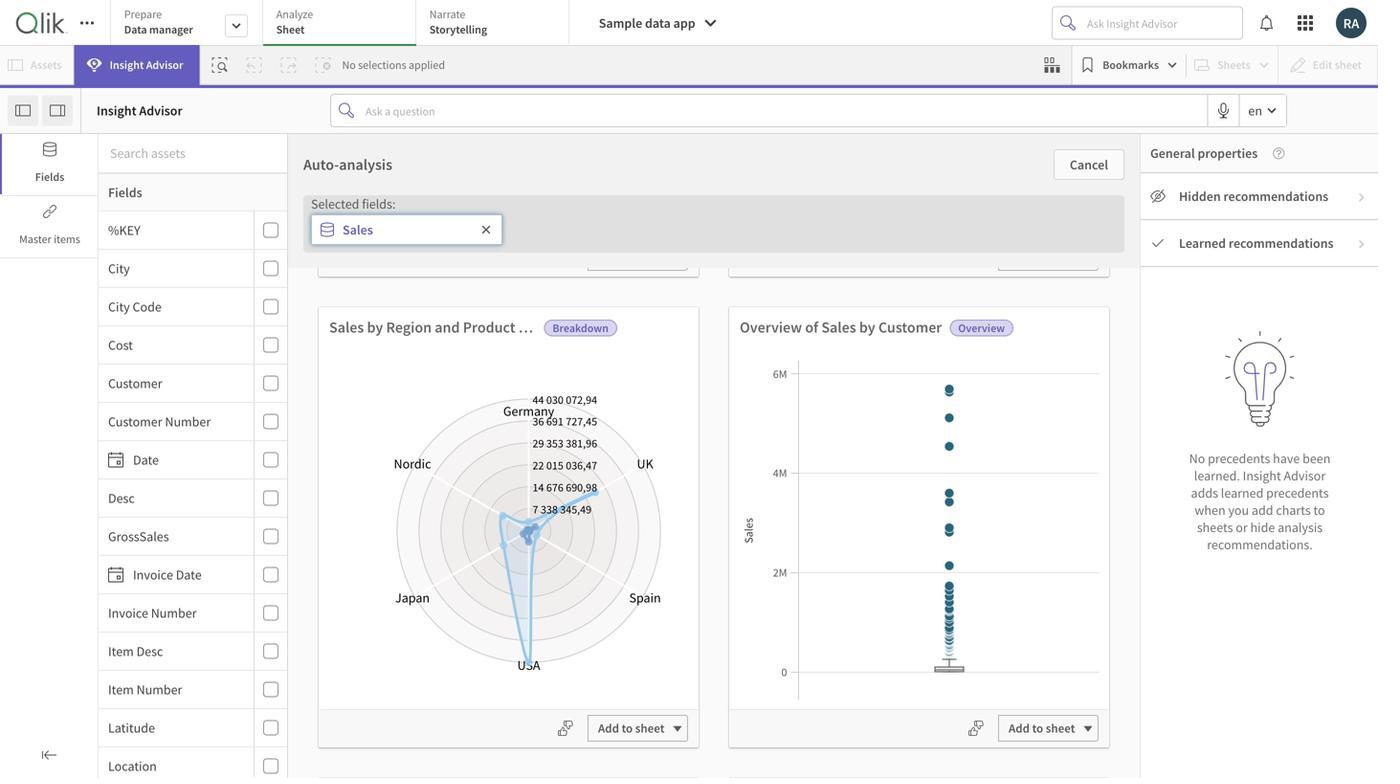 Task type: locate. For each thing, give the bounding box(es) containing it.
learned recommendations button
[[1141, 220, 1378, 267]]

city for city
[[108, 260, 130, 277]]

data left 'app'
[[645, 14, 671, 32]]

1 vertical spatial precedents
[[1266, 484, 1329, 502]]

insight
[[110, 57, 144, 72], [97, 102, 137, 119], [1243, 467, 1281, 484], [659, 546, 695, 562], [386, 571, 423, 587]]

and right region on the left top
[[435, 318, 460, 337]]

your up generate
[[387, 519, 413, 536]]

1 horizontal spatial more sheet options image
[[1082, 246, 1094, 269]]

your inside explore your data directly or let qlik generate insights for you with
[[387, 519, 413, 536]]

data left using
[[727, 519, 752, 536]]

invoice date menu item
[[99, 556, 287, 594]]

adding
[[770, 260, 837, 289]]

0 vertical spatial .
[[749, 545, 752, 562]]

1 horizontal spatial this
[[764, 573, 785, 591]]

0 horizontal spatial .
[[478, 570, 481, 588]]

insight inside dropdown button
[[110, 57, 144, 72]]

0 vertical spatial your
[[387, 519, 413, 536]]

0 vertical spatial city
[[108, 260, 130, 277]]

new right find
[[620, 519, 644, 536]]

no for no precedents have been learned. insight advisor adds learned precedents when you add charts to sheets or hide analysis recommendations.
[[1189, 450, 1205, 467]]

sheet. down "can"
[[672, 599, 706, 616]]

date down grosssales menu item
[[176, 566, 202, 583]]

narrate
[[430, 7, 465, 22]]

1 vertical spatial customer
[[108, 375, 162, 392]]

applied
[[409, 57, 445, 72]]

your inside to start creating visualizations and build your new sheet.
[[892, 573, 917, 591]]

you right for
[[476, 545, 497, 562]]

0 horizontal spatial no
[[342, 57, 356, 72]]

Ask Insight Advisor text field
[[1083, 8, 1242, 38]]

0 horizontal spatial sheet
[[635, 720, 665, 736]]

. for data
[[478, 570, 481, 588]]

insights down ask
[[629, 573, 673, 591]]

customer for customer number
[[108, 413, 162, 430]]

no left selections
[[342, 57, 356, 72]]

overview down sheet...
[[958, 321, 1005, 335]]

help image
[[1258, 147, 1285, 159]]

0 vertical spatial no
[[342, 57, 356, 72]]

0 horizontal spatial add
[[598, 720, 619, 736]]

explore up generate
[[343, 519, 385, 536]]

items
[[54, 232, 80, 246]]

to inside the . save any insights you discover to this sheet.
[[466, 599, 478, 616]]

this
[[866, 260, 901, 289], [764, 573, 785, 591], [480, 599, 501, 616]]

overview left of
[[740, 318, 802, 337]]

1 item from the top
[[108, 643, 134, 660]]

sheet. inside to start creating visualizations and build your new sheet.
[[946, 573, 980, 591]]

2 item from the top
[[108, 681, 134, 698]]

sheet...
[[906, 260, 976, 289]]

precedents down have
[[1266, 484, 1329, 502]]

0 horizontal spatial analysis
[[339, 155, 392, 174]]

this down any
[[764, 573, 785, 591]]

fields button
[[0, 134, 98, 194], [2, 134, 98, 194], [99, 173, 287, 212]]

insights
[[647, 519, 690, 536], [412, 545, 455, 562], [629, 573, 673, 591], [347, 599, 390, 616]]

explore for explore the data
[[389, 480, 438, 499]]

new right create
[[914, 480, 942, 499]]

2 vertical spatial this
[[480, 599, 501, 616]]

1 horizontal spatial add
[[1009, 720, 1030, 736]]

city down %key
[[108, 260, 130, 277]]

any
[[755, 545, 775, 562]]

city left code
[[108, 298, 130, 315]]

item up latitude
[[108, 681, 134, 698]]

item number button
[[99, 681, 250, 698]]

insights left for
[[412, 545, 455, 562]]

sheets
[[1197, 519, 1233, 536]]

of
[[805, 318, 818, 337]]

cost button
[[99, 336, 250, 354]]

you left 'add'
[[1228, 502, 1249, 519]]

advisor up discover
[[425, 571, 466, 587]]

data inside explore your data directly or let qlik generate insights for you with
[[415, 519, 440, 536]]

0 vertical spatial and
[[435, 318, 460, 337]]

0 horizontal spatial you
[[393, 599, 414, 616]]

0 vertical spatial invoice
[[133, 566, 173, 583]]

the right in
[[706, 519, 725, 536]]

small image
[[1356, 238, 1368, 250]]

explore
[[389, 480, 438, 499], [343, 519, 385, 536]]

visualizations
[[894, 548, 970, 565]]

sheet. down visualizations
[[946, 573, 980, 591]]

any
[[514, 570, 534, 588]]

fields up %key
[[108, 184, 142, 201]]

city inside menu item
[[108, 260, 130, 277]]

.
[[749, 545, 752, 562], [478, 570, 481, 588]]

1 vertical spatial number
[[151, 604, 197, 622]]

2 by from the left
[[859, 318, 875, 337]]

you
[[1228, 502, 1249, 519], [476, 545, 497, 562], [393, 599, 414, 616]]

city
[[108, 260, 130, 277], [108, 298, 130, 315]]

let
[[502, 519, 517, 536]]

2 horizontal spatial sheet.
[[946, 573, 980, 591]]

0 horizontal spatial sheet.
[[504, 599, 538, 616]]

insight advisor down insight advisor dropdown button
[[97, 102, 183, 119]]

. inside . any found insights can be saved to this sheet.
[[749, 545, 752, 562]]

desc up grosssales
[[108, 490, 135, 507]]

data up the directly
[[466, 480, 496, 499]]

1 horizontal spatial by
[[859, 318, 875, 337]]

bookmarks
[[1103, 57, 1159, 72]]

latitude button
[[99, 719, 250, 737]]

by left region on the left top
[[367, 318, 383, 337]]

add
[[598, 720, 619, 736], [1009, 720, 1030, 736]]

charts
[[1276, 502, 1311, 519]]

. left any
[[749, 545, 752, 562]]

advisor up charts
[[1284, 467, 1326, 484]]

be
[[698, 573, 712, 591]]

sheet for 1st add to sheet button from right
[[1046, 720, 1075, 736]]

data
[[645, 14, 671, 32], [466, 480, 496, 499], [415, 519, 440, 536], [727, 519, 752, 536]]

0 horizontal spatial date
[[133, 451, 159, 469]]

1 vertical spatial this
[[764, 573, 785, 591]]

2 horizontal spatial you
[[1228, 502, 1249, 519]]

sheet for 1st add to sheet button from the left
[[635, 720, 665, 736]]

fields up "master items"
[[35, 169, 64, 184]]

0 vertical spatial new
[[914, 480, 942, 499]]

recommendations down the help icon
[[1224, 188, 1329, 205]]

0 vertical spatial insight advisor
[[110, 57, 183, 72]]

2 horizontal spatial sheet
[[1046, 720, 1075, 736]]

more sheet options image
[[672, 246, 683, 269], [1082, 246, 1094, 269]]

1 horizontal spatial you
[[476, 545, 497, 562]]

0 horizontal spatial explore
[[343, 519, 385, 536]]

more sheet options image left started on the top right of the page
[[672, 246, 683, 269]]

customer button
[[99, 375, 250, 392]]

2 add to sheet from the left
[[1009, 720, 1075, 736]]

1 vertical spatial insight advisor
[[97, 102, 183, 119]]

0 horizontal spatial add to sheet button
[[588, 715, 688, 742]]

city inside menu item
[[108, 298, 130, 315]]

1 horizontal spatial and
[[973, 548, 994, 565]]

fields
[[35, 169, 64, 184], [108, 184, 142, 201]]

small image
[[1356, 191, 1368, 203]]

1 horizontal spatial add to sheet
[[1009, 720, 1075, 736]]

advisor
[[146, 57, 183, 72], [139, 102, 183, 119], [1284, 467, 1326, 484], [697, 546, 736, 562], [425, 571, 466, 587]]

1 horizontal spatial your
[[892, 573, 917, 591]]

analysis up selected fields:
[[339, 155, 392, 174]]

menu
[[99, 212, 287, 778]]

this inside the . save any insights you discover to this sheet.
[[480, 599, 501, 616]]

advisor down manager
[[146, 57, 183, 72]]

learned.
[[1194, 467, 1240, 484]]

1 vertical spatial desc
[[136, 643, 163, 660]]

can
[[675, 573, 695, 591]]

0 horizontal spatial or
[[488, 519, 500, 536]]

sheet. for this
[[504, 599, 538, 616]]

insight advisor button
[[74, 45, 200, 85]]

sales left region on the left top
[[329, 318, 364, 337]]

analysis right the hide
[[1278, 519, 1323, 536]]

0 vertical spatial recommendations
[[1224, 188, 1329, 205]]

this left sheet...
[[866, 260, 901, 289]]

this down 'save'
[[480, 599, 501, 616]]

sheet.
[[946, 573, 980, 591], [504, 599, 538, 616], [672, 599, 706, 616]]

item up 'item number'
[[108, 643, 134, 660]]

explore up explore your data directly or let qlik generate insights for you with
[[389, 480, 438, 499]]

number for customer number
[[165, 413, 211, 430]]

number
[[165, 413, 211, 430], [151, 604, 197, 622], [136, 681, 182, 698]]

add for 1st add to sheet button from right
[[1009, 720, 1030, 736]]

menu containing %key
[[99, 212, 287, 778]]

or left the hide
[[1236, 519, 1248, 536]]

sales right of
[[822, 318, 856, 337]]

precedents up learned
[[1208, 450, 1270, 467]]

analyze
[[276, 7, 313, 22]]

1 vertical spatial new
[[620, 519, 644, 536]]

and left 'build'
[[973, 548, 994, 565]]

2 vertical spatial customer
[[108, 413, 162, 430]]

item inside menu item
[[108, 643, 134, 660]]

the
[[441, 480, 463, 499], [706, 519, 725, 536]]

a
[[670, 480, 678, 499]]

1 horizontal spatial or
[[1236, 519, 1248, 536]]

customer down sheet...
[[879, 318, 942, 337]]

1 horizontal spatial sheet
[[935, 520, 965, 536]]

1 vertical spatial analysis
[[1278, 519, 1323, 536]]

1 vertical spatial .
[[478, 570, 481, 588]]

number down invoice date button
[[151, 604, 197, 622]]

customer down cost
[[108, 375, 162, 392]]

medium image
[[1150, 235, 1166, 251]]

0 horizontal spatial your
[[387, 519, 413, 536]]

selected
[[311, 195, 359, 212]]

your down visualizations
[[892, 573, 917, 591]]

recommendations
[[1224, 188, 1329, 205], [1229, 234, 1334, 252]]

learned
[[1179, 234, 1226, 252]]

0 horizontal spatial and
[[435, 318, 460, 337]]

number inside menu item
[[136, 681, 182, 698]]

date down customer number
[[133, 451, 159, 469]]

insight advisor up discover
[[386, 571, 466, 587]]

new down visualizations
[[920, 573, 944, 591]]

item inside menu item
[[108, 681, 134, 698]]

1 horizontal spatial explore
[[389, 480, 438, 499]]

master
[[19, 232, 51, 246]]

invoice
[[133, 566, 173, 583], [108, 604, 148, 622]]

1 by from the left
[[367, 318, 383, 337]]

no selections applied
[[342, 57, 445, 72]]

date button
[[99, 451, 250, 469]]

sales down selected fields:
[[343, 221, 373, 238]]

1 vertical spatial your
[[892, 573, 917, 591]]

data left the directly
[[415, 519, 440, 536]]

1 vertical spatial no
[[1189, 450, 1205, 467]]

Search assets text field
[[99, 136, 287, 170]]

0 horizontal spatial by
[[367, 318, 383, 337]]

2 add from the left
[[1009, 720, 1030, 736]]

number down customer menu item
[[165, 413, 211, 430]]

you left discover
[[393, 599, 414, 616]]

1 vertical spatial recommendations
[[1229, 234, 1334, 252]]

0 vertical spatial date
[[133, 451, 159, 469]]

cost menu item
[[99, 326, 287, 365]]

insight down generate
[[386, 571, 423, 587]]

date menu item
[[99, 441, 287, 480]]

. inside the . save any insights you discover to this sheet.
[[478, 570, 481, 588]]

customer down customer button
[[108, 413, 162, 430]]

recommendations for learned recommendations
[[1229, 234, 1334, 252]]

1 horizontal spatial sheet.
[[672, 599, 706, 616]]

1 vertical spatial and
[[973, 548, 994, 565]]

or left let
[[488, 519, 500, 536]]

explore inside explore your data directly or let qlik generate insights for you with
[[343, 519, 385, 536]]

sheet. down any
[[504, 599, 538, 616]]

advisor down insight advisor dropdown button
[[139, 102, 183, 119]]

en
[[1248, 102, 1262, 119]]

fields:
[[362, 195, 396, 212]]

selections tool image
[[1044, 57, 1060, 73]]

1 horizontal spatial the
[[706, 519, 725, 536]]

2 vertical spatial new
[[920, 573, 944, 591]]

hidden recommendations button
[[1141, 173, 1378, 220]]

recommendations down hidden recommendations button
[[1229, 234, 1334, 252]]

0 horizontal spatial more sheet options image
[[672, 246, 683, 269]]

1 add to sheet from the left
[[598, 720, 665, 736]]

0 vertical spatial explore
[[389, 480, 438, 499]]

2 city from the top
[[108, 298, 130, 315]]

analytics
[[945, 480, 1004, 499]]

location menu item
[[99, 748, 287, 778]]

advisor inside dropdown button
[[146, 57, 183, 72]]

overview for overview of sales by customer
[[740, 318, 802, 337]]

city for city code
[[108, 298, 130, 315]]

sheet. for new
[[946, 573, 980, 591]]

insight down data
[[110, 57, 144, 72]]

tab list
[[110, 0, 576, 48]]

with
[[500, 545, 524, 562]]

sheet. inside the . save any insights you discover to this sheet.
[[504, 599, 538, 616]]

no inside no precedents have been learned. insight advisor adds learned precedents when you add charts to sheets or hide analysis recommendations.
[[1189, 450, 1205, 467]]

1 add from the left
[[598, 720, 619, 736]]

new inside to start creating visualizations and build your new sheet.
[[920, 573, 944, 591]]

grosssales button
[[99, 528, 250, 545]]

0 horizontal spatial desc
[[108, 490, 135, 507]]

0 horizontal spatial this
[[480, 599, 501, 616]]

customer
[[879, 318, 942, 337], [108, 375, 162, 392], [108, 413, 162, 430]]

insight up "can"
[[659, 546, 695, 562]]

2 vertical spatial number
[[136, 681, 182, 698]]

2 more sheet options image from the left
[[1082, 246, 1094, 269]]

0 vertical spatial item
[[108, 643, 134, 660]]

1 horizontal spatial date
[[176, 566, 202, 583]]

1 horizontal spatial .
[[749, 545, 752, 562]]

item number
[[108, 681, 182, 698]]

number up the latitude button
[[136, 681, 182, 698]]

customer number
[[108, 413, 211, 430]]

0 horizontal spatial add to sheet
[[598, 720, 665, 736]]

1 vertical spatial explore
[[343, 519, 385, 536]]

desc menu item
[[99, 480, 287, 518]]

0 horizontal spatial the
[[441, 480, 463, 499]]

search image
[[615, 545, 638, 562]]

item desc menu item
[[99, 633, 287, 671]]

1 vertical spatial city
[[108, 298, 130, 315]]

0 vertical spatial this
[[866, 260, 901, 289]]

this inside . any found insights can be saved to this sheet.
[[764, 573, 785, 591]]

1 horizontal spatial no
[[1189, 450, 1205, 467]]

0 vertical spatial you
[[1228, 502, 1249, 519]]

or
[[488, 519, 500, 536], [1236, 519, 1248, 536]]

by right of
[[859, 318, 875, 337]]

2 vertical spatial you
[[393, 599, 414, 616]]

. left 'save'
[[478, 570, 481, 588]]

1 vertical spatial you
[[476, 545, 497, 562]]

insight up 'add'
[[1243, 467, 1281, 484]]

1 horizontal spatial add to sheet button
[[998, 715, 1099, 742]]

1 vertical spatial item
[[108, 681, 134, 698]]

add
[[1252, 502, 1273, 519]]

1 horizontal spatial desc
[[136, 643, 163, 660]]

analyze sheet
[[276, 7, 313, 37]]

insight inside no precedents have been learned. insight advisor adds learned precedents when you add charts to sheets or hide analysis recommendations.
[[1243, 467, 1281, 484]]

build
[[997, 548, 1026, 565]]

1 horizontal spatial overview
[[958, 321, 1005, 335]]

invoice up item desc
[[108, 604, 148, 622]]

0 horizontal spatial overview
[[740, 318, 802, 337]]

en button
[[1240, 95, 1286, 126]]

desc down invoice number at left
[[136, 643, 163, 660]]

invoice date button
[[99, 566, 250, 583]]

1 horizontal spatial analysis
[[1278, 519, 1323, 536]]

0 vertical spatial number
[[165, 413, 211, 430]]

invoice up invoice number at left
[[133, 566, 173, 583]]

new for create
[[914, 480, 942, 499]]

add for 1st add to sheet button from the left
[[598, 720, 619, 736]]

no up adds at the bottom of the page
[[1189, 450, 1205, 467]]

1 city from the top
[[108, 260, 130, 277]]

2 horizontal spatial this
[[866, 260, 901, 289]]

1 vertical spatial invoice
[[108, 604, 148, 622]]

learned recommendations
[[1179, 234, 1334, 252]]

for
[[458, 545, 474, 562]]

no
[[342, 57, 356, 72], [1189, 450, 1205, 467]]

the up the directly
[[441, 480, 463, 499]]

insight advisor down data
[[110, 57, 183, 72]]

city menu item
[[99, 250, 287, 288]]

date
[[133, 451, 159, 469], [176, 566, 202, 583]]

tab list containing prepare
[[110, 0, 576, 48]]

more sheet options image left medium image
[[1082, 246, 1094, 269]]

sheet
[[935, 520, 965, 536], [635, 720, 665, 736], [1046, 720, 1075, 736]]

insights down generate
[[347, 599, 390, 616]]

add to sheet for 1st add to sheet button from right
[[1009, 720, 1075, 736]]

to inside no precedents have been learned. insight advisor adds learned precedents when you add charts to sheets or hide analysis recommendations.
[[1314, 502, 1325, 519]]

add to sheet button
[[588, 715, 688, 742], [998, 715, 1099, 742]]



Task type: describe. For each thing, give the bounding box(es) containing it.
item number menu item
[[99, 671, 287, 709]]

overview for overview
[[958, 321, 1005, 335]]

hide properties image
[[50, 103, 65, 118]]

0 vertical spatial desc
[[108, 490, 135, 507]]

. for question?
[[749, 545, 752, 562]]

analysis inside no precedents have been learned. insight advisor adds learned precedents when you add charts to sheets or hide analysis recommendations.
[[1278, 519, 1323, 536]]

an
[[479, 260, 503, 289]]

0 vertical spatial customer
[[879, 318, 942, 337]]

have a question?
[[633, 480, 745, 499]]

create new analytics
[[868, 480, 1004, 499]]

cost
[[108, 336, 133, 354]]

city button
[[99, 260, 250, 277]]

discover
[[416, 599, 463, 616]]

invoice number button
[[99, 604, 250, 622]]

number for invoice number
[[151, 604, 197, 622]]

cancel button
[[1054, 149, 1125, 180]]

hidden
[[1179, 188, 1221, 205]]

question?
[[681, 480, 745, 499]]

ask
[[638, 546, 657, 562]]

region
[[386, 318, 432, 337]]

hidden recommendations
[[1179, 188, 1329, 205]]

data
[[124, 22, 147, 37]]

code
[[133, 298, 162, 315]]

%key menu item
[[99, 212, 287, 250]]

auto-analysis
[[303, 155, 392, 174]]

0 vertical spatial the
[[441, 480, 463, 499]]

ra
[[1343, 14, 1359, 32]]

item for item desc
[[108, 643, 134, 660]]

tab list inside choose an option below to get started adding to this sheet... application
[[110, 0, 576, 48]]

to inside . any found insights can be saved to this sheet.
[[750, 573, 762, 591]]

deselect field image
[[480, 224, 492, 235]]

sheet. inside . any found insights can be saved to this sheet.
[[672, 599, 706, 616]]

1 vertical spatial date
[[176, 566, 202, 583]]

line
[[519, 318, 547, 337]]

hide
[[1251, 519, 1275, 536]]

bookmarks button
[[1076, 50, 1182, 80]]

ra button
[[1336, 8, 1367, 38]]

2 vertical spatial insight advisor
[[386, 571, 466, 587]]

1 vertical spatial the
[[706, 519, 725, 536]]

sample
[[599, 14, 642, 32]]

you inside no precedents have been learned. insight advisor adds learned precedents when you add charts to sheets or hide analysis recommendations.
[[1228, 502, 1249, 519]]

grosssales
[[108, 528, 169, 545]]

no precedents have been learned. insight advisor adds learned precedents when you add charts to sheets or hide analysis recommendations.
[[1189, 450, 1331, 553]]

find
[[593, 519, 618, 536]]

edit sheet
[[912, 520, 965, 536]]

insights inside . any found insights can be saved to this sheet.
[[629, 573, 673, 591]]

latitude
[[108, 719, 155, 737]]

data inside dropdown button
[[645, 14, 671, 32]]

view disabled image
[[1150, 189, 1166, 204]]

. save any insights you discover to this sheet.
[[347, 570, 538, 616]]

2 add to sheet button from the left
[[998, 715, 1099, 742]]

start
[[994, 519, 1020, 536]]

create
[[868, 480, 911, 499]]

prepare data manager
[[124, 7, 193, 37]]

selected fields:
[[311, 195, 396, 212]]

Ask a question text field
[[362, 95, 1207, 126]]

directly
[[443, 519, 485, 536]]

you inside explore your data directly or let qlik generate insights for you with
[[476, 545, 497, 562]]

invoice number menu item
[[99, 594, 287, 633]]

creating
[[846, 548, 892, 565]]

sample data app button
[[584, 8, 730, 38]]

when
[[1195, 502, 1226, 519]]

city code menu item
[[99, 288, 287, 326]]

new for find
[[620, 519, 644, 536]]

0 vertical spatial precedents
[[1208, 450, 1270, 467]]

narrate storytelling
[[430, 7, 487, 37]]

number for item number
[[136, 681, 182, 698]]

add to sheet for 1st add to sheet button from the left
[[598, 720, 665, 736]]

been
[[1303, 450, 1331, 467]]

save
[[484, 570, 511, 588]]

adds
[[1191, 484, 1218, 502]]

option
[[507, 260, 571, 289]]

cancel
[[1070, 156, 1108, 173]]

app
[[673, 14, 696, 32]]

smart search image
[[212, 57, 227, 73]]

customer number button
[[99, 413, 250, 430]]

sales by region and product line breakdown
[[329, 318, 609, 337]]

advisor inside no precedents have been learned. insight advisor adds learned precedents when you add charts to sheets or hide analysis recommendations.
[[1284, 467, 1326, 484]]

sales for sales by region and product line breakdown
[[329, 318, 364, 337]]

properties
[[1198, 145, 1258, 162]]

storytelling
[[430, 22, 487, 37]]

invoice for invoice number
[[108, 604, 148, 622]]

no for no selections applied
[[342, 57, 356, 72]]

grosssales menu item
[[99, 518, 287, 556]]

qlik
[[519, 519, 542, 536]]

find new insights in the data using
[[593, 519, 785, 536]]

to inside to start creating visualizations and build your new sheet.
[[980, 519, 991, 536]]

choose
[[402, 260, 474, 289]]

insights left in
[[647, 519, 690, 536]]

explore the data
[[389, 480, 496, 499]]

generate
[[360, 545, 409, 562]]

insights inside explore your data directly or let qlik generate insights for you with
[[412, 545, 455, 562]]

sales for sales
[[343, 221, 373, 238]]

0 horizontal spatial fields
[[35, 169, 64, 184]]

1 more sheet options image from the left
[[672, 246, 683, 269]]

location button
[[99, 758, 250, 775]]

%key button
[[99, 222, 250, 239]]

1 add to sheet button from the left
[[588, 715, 688, 742]]

sheet
[[276, 22, 305, 37]]

item for item number
[[108, 681, 134, 698]]

%key
[[108, 222, 140, 239]]

recommendations.
[[1207, 536, 1313, 553]]

choose an option below to get started adding to this sheet... application
[[0, 0, 1378, 778]]

have
[[1273, 450, 1300, 467]]

explore your data directly or let qlik generate insights for you with
[[343, 519, 542, 562]]

latitude menu item
[[99, 709, 287, 748]]

1 master items button from the left
[[0, 196, 98, 257]]

recommendations for hidden recommendations
[[1224, 188, 1329, 205]]

manager
[[149, 22, 193, 37]]

ask insight advisor
[[638, 546, 736, 562]]

invoice date
[[133, 566, 202, 583]]

hide assets image
[[15, 103, 31, 118]]

you inside the . save any insights you discover to this sheet.
[[393, 599, 414, 616]]

2 master items button from the left
[[2, 196, 98, 257]]

have
[[633, 480, 667, 499]]

insight advisor inside dropdown button
[[110, 57, 183, 72]]

invoice for invoice date
[[133, 566, 173, 583]]

customer for customer
[[108, 375, 162, 392]]

found
[[593, 573, 626, 591]]

explore for explore your data directly or let qlik generate insights for you with
[[343, 519, 385, 536]]

sample data app
[[599, 14, 696, 32]]

auto-
[[303, 155, 339, 174]]

1 horizontal spatial fields
[[108, 184, 142, 201]]

invoice number
[[108, 604, 197, 622]]

learned
[[1221, 484, 1264, 502]]

insight down insight advisor dropdown button
[[97, 102, 137, 119]]

and inside to start creating visualizations and build your new sheet.
[[973, 548, 994, 565]]

or inside no precedents have been learned. insight advisor adds learned precedents when you add charts to sheets or hide analysis recommendations.
[[1236, 519, 1248, 536]]

desc button
[[99, 490, 250, 507]]

customer number menu item
[[99, 403, 287, 441]]

saved
[[715, 573, 747, 591]]

menu inside choose an option below to get started adding to this sheet... application
[[99, 212, 287, 778]]

advisor up be
[[697, 546, 736, 562]]

in
[[693, 519, 704, 536]]

insights inside the . save any insights you discover to this sheet.
[[347, 599, 390, 616]]

started
[[698, 260, 765, 289]]

customer menu item
[[99, 365, 287, 403]]

or inside explore your data directly or let qlik generate insights for you with
[[488, 519, 500, 536]]

city code button
[[99, 298, 250, 315]]

0 vertical spatial analysis
[[339, 155, 392, 174]]

selections
[[358, 57, 406, 72]]

breakdown
[[553, 321, 609, 335]]

general
[[1150, 145, 1195, 162]]

prepare
[[124, 7, 162, 22]]

choose an option below to get started adding to this sheet...
[[402, 260, 976, 289]]



Task type: vqa. For each thing, say whether or not it's contained in the screenshot.
Free Days Remaining: 30
no



